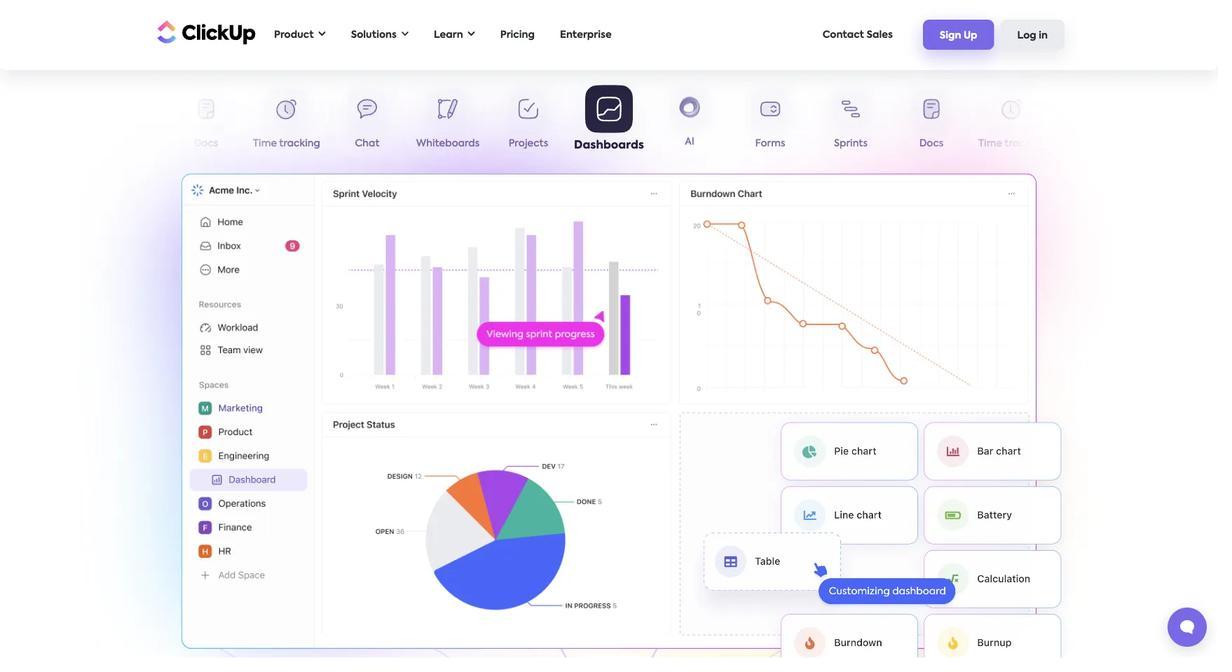 Task type: vqa. For each thing, say whether or not it's contained in the screenshot.
the bottom students,
no



Task type: locate. For each thing, give the bounding box(es) containing it.
2 time from the left
[[979, 139, 1003, 149]]

2 docs from the left
[[920, 139, 944, 149]]

chat
[[355, 139, 380, 149], [1081, 139, 1105, 149]]

2 tracking from the left
[[1005, 139, 1046, 149]]

time tracking button
[[246, 90, 327, 155], [972, 90, 1053, 155]]

sprints button
[[85, 90, 166, 155], [811, 90, 891, 155]]

projects button
[[488, 90, 569, 155]]

time tracking
[[253, 139, 320, 149], [979, 139, 1046, 149]]

dashboards image
[[181, 174, 1037, 649], [686, 407, 1079, 658]]

pricing
[[500, 30, 535, 40]]

dashboards button
[[569, 85, 650, 155]]

0 horizontal spatial chat button
[[327, 90, 408, 155]]

1 time tracking from the left
[[253, 139, 320, 149]]

log in
[[1018, 31, 1048, 40]]

time tracking for 1st time tracking button from the right
[[979, 139, 1046, 149]]

0 horizontal spatial docs button
[[166, 90, 246, 155]]

1 horizontal spatial docs
[[920, 139, 944, 149]]

contact
[[823, 30, 864, 40]]

1 horizontal spatial sprints button
[[811, 90, 891, 155]]

docs
[[194, 139, 218, 149], [920, 139, 944, 149]]

1 tracking from the left
[[279, 139, 320, 149]]

0 horizontal spatial time tracking button
[[246, 90, 327, 155]]

1 chat button from the left
[[327, 90, 408, 155]]

learn button
[[427, 20, 482, 49]]

1 horizontal spatial time tracking button
[[972, 90, 1053, 155]]

1 time from the left
[[253, 139, 277, 149]]

0 horizontal spatial chat
[[355, 139, 380, 149]]

2 time tracking from the left
[[979, 139, 1046, 149]]

0 horizontal spatial docs
[[194, 139, 218, 149]]

1 horizontal spatial chat button
[[1053, 90, 1133, 155]]

1 docs button from the left
[[166, 90, 246, 155]]

2 sprints from the left
[[834, 139, 868, 149]]

contact sales
[[823, 30, 893, 40]]

solutions button
[[344, 20, 416, 49]]

tracking for 2nd time tracking button from right
[[279, 139, 320, 149]]

1 horizontal spatial sprints
[[834, 139, 868, 149]]

learn
[[434, 30, 463, 40]]

docs button
[[166, 90, 246, 155], [891, 90, 972, 155]]

projects
[[509, 139, 548, 149]]

up
[[964, 31, 978, 40]]

0 horizontal spatial time tracking
[[253, 139, 320, 149]]

1 horizontal spatial time
[[979, 139, 1003, 149]]

sprints
[[109, 139, 142, 149], [834, 139, 868, 149]]

1 horizontal spatial docs button
[[891, 90, 972, 155]]

1 horizontal spatial tracking
[[1005, 139, 1046, 149]]

chat button
[[327, 90, 408, 155], [1053, 90, 1133, 155]]

2 time tracking button from the left
[[972, 90, 1053, 155]]

0 horizontal spatial time
[[253, 139, 277, 149]]

pricing link
[[493, 20, 542, 49]]

tracking
[[279, 139, 320, 149], [1005, 139, 1046, 149]]

1 horizontal spatial time tracking
[[979, 139, 1046, 149]]

time
[[253, 139, 277, 149], [979, 139, 1003, 149]]

1 horizontal spatial chat
[[1081, 139, 1105, 149]]

time for 1st time tracking button from the right
[[979, 139, 1003, 149]]

time tracking for 2nd time tracking button from right
[[253, 139, 320, 149]]

0 horizontal spatial sprints button
[[85, 90, 166, 155]]

2 chat button from the left
[[1053, 90, 1133, 155]]

1 sprints from the left
[[109, 139, 142, 149]]

0 horizontal spatial tracking
[[279, 139, 320, 149]]

1 sprints button from the left
[[85, 90, 166, 155]]

2 sprints button from the left
[[811, 90, 891, 155]]

0 horizontal spatial sprints
[[109, 139, 142, 149]]



Task type: describe. For each thing, give the bounding box(es) containing it.
sign up
[[940, 31, 978, 40]]

enterprise
[[560, 30, 612, 40]]

sign up button
[[923, 20, 995, 50]]

2 chat from the left
[[1081, 139, 1105, 149]]

product button
[[267, 20, 333, 49]]

forms
[[755, 139, 786, 149]]

ai
[[685, 139, 695, 148]]

enterprise link
[[553, 20, 619, 49]]

ai button
[[650, 89, 730, 154]]

solutions
[[351, 30, 397, 40]]

product
[[274, 30, 314, 40]]

contact sales link
[[816, 20, 900, 49]]

sign
[[940, 31, 962, 40]]

in
[[1039, 31, 1048, 40]]

time for 2nd time tracking button from right
[[253, 139, 277, 149]]

2 docs button from the left
[[891, 90, 972, 155]]

tracking for 1st time tracking button from the right
[[1005, 139, 1046, 149]]

dashboards
[[574, 140, 644, 151]]

clickup image
[[154, 19, 256, 45]]

log in link
[[1001, 20, 1065, 50]]

forms button
[[730, 90, 811, 155]]

1 chat from the left
[[355, 139, 380, 149]]

1 time tracking button from the left
[[246, 90, 327, 155]]

sales
[[867, 30, 893, 40]]

1 docs from the left
[[194, 139, 218, 149]]

log
[[1018, 31, 1037, 40]]

whiteboards button
[[408, 90, 488, 155]]

whiteboards
[[416, 139, 480, 149]]



